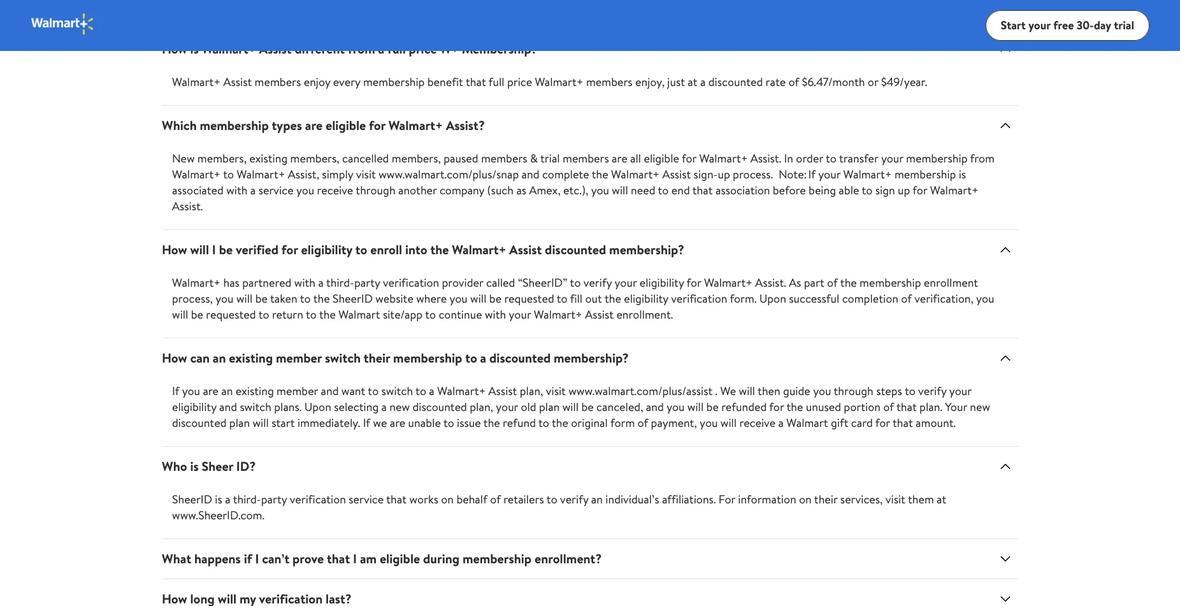 Task type: vqa. For each thing, say whether or not it's contained in the screenshot.
end
yes



Task type: describe. For each thing, give the bounding box(es) containing it.
through inside new members, existing members, cancelled members, paused members & trial members are all eligible for walmart+ assist. in order to transfer your membership from walmart+ to walmart+ assist, simply visit www.walmart.com/plus/snap and complete the walmart+ assist sign-up process.  note: if your walmart+ membership is associated with a service you receive through another company (such as amex, etc.), you will need to end that association before being able to sign up for walmart+ assist.
[[356, 182, 396, 198]]

to left return
[[259, 307, 269, 323]]

steps
[[877, 383, 903, 399]]

assist?
[[446, 117, 485, 134]]

as
[[517, 182, 527, 198]]

enjoy
[[304, 74, 331, 90]]

refund
[[503, 415, 536, 431]]

to up unable on the left bottom
[[416, 383, 427, 399]]

continue
[[439, 307, 482, 323]]

0 horizontal spatial i
[[212, 241, 216, 258]]

how for how is walmart+ assist different from a full price w+ membership?
[[162, 40, 187, 57]]

your up sign
[[882, 150, 904, 166]]

membership?
[[462, 40, 538, 57]]

gift
[[831, 415, 849, 431]]

members left the &
[[481, 150, 528, 166]]

your down called on the top left of page
[[509, 307, 531, 323]]

to left sign
[[862, 182, 873, 198]]

are right we at left
[[390, 415, 406, 431]]

to right want
[[368, 383, 379, 399]]

you left simply
[[296, 182, 315, 198]]

day
[[1095, 17, 1112, 33]]

0 vertical spatial membership?
[[610, 241, 685, 258]]

retailers
[[504, 492, 544, 508]]

eligibility inside if you are an existing member and want to switch to a walmart+ assist plan, visit www.walmart.com/plus/assist . we will then guide you through steps to verify your eligibility and switch plans. upon selecting a new discounted plan, your old plan will be canceled, and you will be refunded for the unused portion of that plan. your new discounted plan will start immediately. if we are unable to issue the refund to the original form of payment, you will receive a walmart gift card for that amount.
[[172, 399, 217, 415]]

to left end
[[658, 182, 669, 198]]

1 horizontal spatial plan
[[539, 399, 560, 415]]

a down 'then'
[[779, 415, 784, 431]]

out
[[586, 291, 603, 307]]

a down the continue
[[481, 349, 487, 367]]

your right out
[[615, 275, 637, 291]]

a right selecting
[[382, 399, 387, 415]]

provider
[[442, 275, 484, 291]]

an inside sheerid is a third-party verification service that works on behalf of retailers to verify an individual's affiliations. for information on their services, visit them at www.sheerid.com.
[[592, 492, 603, 508]]

that inside new members, existing members, cancelled members, paused members & trial members are all eligible for walmart+ assist. in order to transfer your membership from walmart+ to walmart+ assist, simply visit www.walmart.com/plus/snap and complete the walmart+ assist sign-up process.  note: if your walmart+ membership is associated with a service you receive through another company (such as amex, etc.), you will need to end that association before being able to sign up for walmart+ assist.
[[693, 182, 713, 198]]

successful
[[790, 291, 840, 307]]

eligibility left enroll
[[301, 241, 353, 258]]

are right types
[[305, 117, 323, 134]]

2 horizontal spatial switch
[[382, 383, 413, 399]]

affiliations.
[[662, 492, 716, 508]]

you down . in the right bottom of the page
[[700, 415, 718, 431]]

1 members, from the left
[[198, 150, 247, 166]]

assist inside if you are an existing member and want to switch to a walmart+ assist plan, visit www.walmart.com/plus/assist . we will then guide you through steps to verify your eligibility and switch plans. upon selecting a new discounted plan, your old plan will be canceled, and you will be refunded for the unused portion of that plan. your new discounted plan will start immediately. if we are unable to issue the refund to the original form of payment, you will receive a walmart gift card for that amount.
[[489, 383, 517, 399]]

be left verified on the top left
[[219, 241, 233, 258]]

assist,
[[288, 166, 319, 182]]

.
[[716, 383, 718, 399]]

&
[[531, 150, 538, 166]]

0 vertical spatial full
[[388, 40, 406, 57]]

to left issue
[[444, 415, 455, 431]]

association
[[716, 182, 771, 198]]

which
[[162, 117, 197, 134]]

discounted up "sheerid"
[[545, 241, 607, 258]]

verification inside sheerid is a third-party verification service that works on behalf of retailers to verify an individual's affiliations. for information on their services, visit them at www.sheerid.com.
[[290, 492, 346, 508]]

1 horizontal spatial i
[[255, 550, 259, 568]]

be right provider
[[490, 291, 502, 307]]

verify inside sheerid is a third-party verification service that works on behalf of retailers to verify an individual's affiliations. for information on their services, visit them at www.sheerid.com.
[[561, 492, 589, 508]]

receive inside if you are an existing member and want to switch to a walmart+ assist plan, visit www.walmart.com/plus/assist . we will then guide you through steps to verify your eligibility and switch plans. upon selecting a new discounted plan, your old plan will be canceled, and you will be refunded for the unused portion of that plan. your new discounted plan will start immediately. if we are unable to issue the refund to the original form of payment, you will receive a walmart gift card for that amount.
[[740, 415, 776, 431]]

are down the can
[[203, 383, 219, 399]]

and left want
[[321, 383, 339, 399]]

your right "before" at the top of the page
[[819, 166, 841, 182]]

walmart inside walmart+ has partnered with a third-party verification provider called "sheerid" to verify your eligibility for walmart+ assist. as part of the membership enrollment process, you will be taken to the sheerid website where you will be requested to fill out the eligibility verification form. upon successful completion of verification, you will be requested to return to the walmart site/app to continue with your walmart+ assist enrollment.
[[339, 307, 380, 323]]

a inside walmart+ has partnered with a third-party verification provider called "sheerid" to verify your eligibility for walmart+ assist. as part of the membership enrollment process, you will be taken to the sheerid website where you will be requested to fill out the eligibility verification form. upon successful completion of verification, you will be requested to return to the walmart site/app to continue with your walmart+ assist enrollment.
[[318, 275, 324, 291]]

to right the order on the right top
[[826, 150, 837, 166]]

0 horizontal spatial up
[[718, 166, 731, 182]]

www.sheerid.com.
[[172, 508, 265, 524]]

0 horizontal spatial at
[[688, 74, 698, 90]]

of right completion
[[902, 291, 912, 307]]

you right the where
[[450, 291, 468, 307]]

order
[[797, 150, 824, 166]]

etc.),
[[564, 182, 589, 198]]

assist. in
[[751, 150, 794, 166]]

0 horizontal spatial requested
[[206, 307, 256, 323]]

visit inside new members, existing members, cancelled members, paused members & trial members are all eligible for walmart+ assist. in order to transfer your membership from walmart+ to walmart+ assist, simply visit www.walmart.com/plus/snap and complete the walmart+ assist sign-up process.  note: if your walmart+ membership is associated with a service you receive through another company (such as amex, etc.), you will need to end that association before being able to sign up for walmart+ assist.
[[356, 166, 376, 182]]

am
[[360, 550, 377, 568]]

be left canceled,
[[582, 399, 594, 415]]

www.walmart.com/plus/snap
[[379, 166, 519, 182]]

verification,
[[915, 291, 974, 307]]

through inside if you are an existing member and want to switch to a walmart+ assist plan, visit www.walmart.com/plus/assist . we will then guide you through steps to verify your eligibility and switch plans. upon selecting a new discounted plan, your old plan will be canceled, and you will be refunded for the unused portion of that plan. your new discounted plan will start immediately. if we are unable to issue the refund to the original form of payment, you will receive a walmart gift card for that amount.
[[834, 383, 874, 399]]

members left enjoy
[[255, 74, 301, 90]]

rate
[[766, 74, 786, 90]]

for
[[719, 492, 736, 508]]

plan.
[[920, 399, 943, 415]]

is for who is sheer id?
[[190, 458, 199, 475]]

from inside new members, existing members, cancelled members, paused members & trial members are all eligible for walmart+ assist. in order to transfer your membership from walmart+ to walmart+ assist, simply visit www.walmart.com/plus/snap and complete the walmart+ assist sign-up process.  note: if your walmart+ membership is associated with a service you receive through another company (such as amex, etc.), you will need to end that association before being able to sign up for walmart+ assist.
[[971, 150, 995, 166]]

a inside new members, existing members, cancelled members, paused members & trial members are all eligible for walmart+ assist. in order to transfer your membership from walmart+ to walmart+ assist, simply visit www.walmart.com/plus/snap and complete the walmart+ assist sign-up process.  note: if your walmart+ membership is associated with a service you receive through another company (such as amex, etc.), you will need to end that association before being able to sign up for walmart+ assist.
[[250, 182, 256, 198]]

discounted up old
[[490, 349, 551, 367]]

unable
[[408, 415, 441, 431]]

cancelled
[[342, 150, 389, 166]]

verify inside walmart+ has partnered with a third-party verification provider called "sheerid" to verify your eligibility for walmart+ assist. as part of the membership enrollment process, you will be taken to the sheerid website where you will be requested to fill out the eligibility verification form. upon successful completion of verification, you will be requested to return to the walmart site/app to continue with your walmart+ assist enrollment.
[[584, 275, 612, 291]]

verify inside if you are an existing member and want to switch to a walmart+ assist plan, visit www.walmart.com/plus/assist . we will then guide you through steps to verify your eligibility and switch plans. upon selecting a new discounted plan, your old plan will be canceled, and you will be refunded for the unused portion of that plan. your new discounted plan will start immediately. if we are unable to issue the refund to the original form of payment, you will receive a walmart gift card for that amount.
[[919, 383, 947, 399]]

1 horizontal spatial plan,
[[520, 383, 544, 399]]

existing inside if you are an existing member and want to switch to a walmart+ assist plan, visit www.walmart.com/plus/assist . we will then guide you through steps to verify your eligibility and switch plans. upon selecting a new discounted plan, your old plan will be canceled, and you will be refunded for the unused portion of that plan. your new discounted plan will start immediately. if we are unable to issue the refund to the original form of payment, you will receive a walmart gift card for that amount.
[[236, 383, 274, 399]]

"sheerid"
[[518, 275, 568, 291]]

to right return
[[306, 307, 317, 323]]

and left start
[[219, 399, 237, 415]]

information
[[739, 492, 797, 508]]

a up unable on the left bottom
[[429, 383, 435, 399]]

payment,
[[651, 415, 697, 431]]

a right just
[[701, 74, 706, 90]]

behalf
[[457, 492, 488, 508]]

0 vertical spatial eligible
[[326, 117, 366, 134]]

immediately.
[[298, 415, 360, 431]]

0 vertical spatial an
[[213, 349, 226, 367]]

sign-
[[694, 166, 718, 182]]

3 members, from the left
[[392, 150, 441, 166]]

to right new
[[223, 166, 234, 182]]

and right canceled,
[[646, 399, 664, 415]]

fill
[[570, 291, 583, 307]]

what happens if i can't prove that i am eligible during membership enrollment?
[[162, 550, 602, 568]]

$6.47/month
[[802, 74, 866, 90]]

a right different
[[378, 40, 385, 57]]

1 vertical spatial existing
[[229, 349, 273, 367]]

then
[[758, 383, 781, 399]]

being
[[809, 182, 837, 198]]

discounted right we at left
[[413, 399, 467, 415]]

1 vertical spatial membership?
[[554, 349, 629, 367]]

for up end
[[682, 150, 697, 166]]

members left enjoy,
[[587, 74, 633, 90]]

for right verified on the top left
[[282, 241, 298, 258]]

associated
[[172, 182, 224, 198]]

original
[[571, 415, 608, 431]]

sheerid is a third-party verification service that works on behalf of retailers to verify an individual's affiliations. for information on their services, visit them at www.sheerid.com.
[[172, 492, 947, 524]]

discounted up who is sheer id?
[[172, 415, 227, 431]]

you right process,
[[216, 291, 234, 307]]

want
[[342, 383, 366, 399]]

where
[[416, 291, 447, 307]]

2 horizontal spatial verification
[[672, 291, 728, 307]]

we
[[373, 415, 387, 431]]

their inside sheerid is a third-party verification service that works on behalf of retailers to verify an individual's affiliations. for information on their services, visit them at www.sheerid.com.
[[815, 492, 838, 508]]

who
[[162, 458, 187, 475]]

(such
[[487, 182, 514, 198]]

new
[[172, 150, 195, 166]]

enrollment
[[925, 275, 979, 291]]

0 horizontal spatial plan,
[[470, 399, 494, 415]]

what
[[162, 550, 191, 568]]

will inside new members, existing members, cancelled members, paused members & trial members are all eligible for walmart+ assist. in order to transfer your membership from walmart+ to walmart+ assist, simply visit www.walmart.com/plus/snap and complete the walmart+ assist sign-up process.  note: if your walmart+ membership is associated with a service you receive through another company (such as amex, etc.), you will need to end that association before being able to sign up for walmart+ assist.
[[612, 182, 629, 198]]

1 horizontal spatial up
[[898, 182, 911, 198]]

2 on from the left
[[800, 492, 812, 508]]

eligibility up enrollment.
[[640, 275, 685, 291]]

how for how will i be verified for eligibility to enroll into the walmart+ assist discounted membership?
[[162, 241, 187, 258]]

the inside new members, existing members, cancelled members, paused members & trial members are all eligible for walmart+ assist. in order to transfer your membership from walmart+ to walmart+ assist, simply visit www.walmart.com/plus/snap and complete the walmart+ assist sign-up process.  note: if your walmart+ membership is associated with a service you receive through another company (such as amex, etc.), you will need to end that association before being able to sign up for walmart+ assist.
[[592, 166, 609, 182]]

1 horizontal spatial with
[[294, 275, 316, 291]]

assist. inside new members, existing members, cancelled members, paused members & trial members are all eligible for walmart+ assist. in order to transfer your membership from walmart+ to walmart+ assist, simply visit www.walmart.com/plus/snap and complete the walmart+ assist sign-up process.  note: if your walmart+ membership is associated with a service you receive through another company (such as amex, etc.), you will need to end that association before being able to sign up for walmart+ assist.
[[172, 198, 203, 214]]

visit inside if you are an existing member and want to switch to a walmart+ assist plan, visit www.walmart.com/plus/assist . we will then guide you through steps to verify your eligibility and switch plans. upon selecting a new discounted plan, your old plan will be canceled, and you will be refunded for the unused portion of that plan. your new discounted plan will start immediately. if we are unable to issue the refund to the original form of payment, you will receive a walmart gift card for that amount.
[[546, 383, 566, 399]]

be up the can
[[191, 307, 203, 323]]

of right portion
[[884, 399, 895, 415]]

third- inside walmart+ has partnered with a third-party verification provider called "sheerid" to verify your eligibility for walmart+ assist. as part of the membership enrollment process, you will be taken to the sheerid website where you will be requested to fill out the eligibility verification form. upon successful completion of verification, you will be requested to return to the walmart site/app to continue with your walmart+ assist enrollment.
[[326, 275, 355, 291]]

unused
[[807, 399, 842, 415]]

for right sign
[[913, 182, 928, 198]]

2 vertical spatial with
[[485, 307, 506, 323]]

canceled,
[[597, 399, 644, 415]]

simply
[[322, 166, 354, 182]]

for right the refunded
[[770, 399, 785, 415]]

company
[[440, 182, 485, 198]]

id?
[[236, 458, 256, 475]]

enrollment.
[[617, 307, 674, 323]]

if
[[244, 550, 252, 568]]

amount.
[[916, 415, 957, 431]]

member inside if you are an existing member and want to switch to a walmart+ assist plan, visit www.walmart.com/plus/assist . we will then guide you through steps to verify your eligibility and switch plans. upon selecting a new discounted plan, your old plan will be canceled, and you will be refunded for the unused portion of that plan. your new discounted plan will start immediately. if we are unable to issue the refund to the original form of payment, you will receive a walmart gift card for that amount.
[[277, 383, 318, 399]]

for up cancelled
[[369, 117, 386, 134]]

2 new from the left
[[971, 399, 991, 415]]

you right guide at the bottom right
[[814, 383, 832, 399]]

who is sheer id?
[[162, 458, 256, 475]]

how will i be verified for eligibility to enroll into the walmart+ assist discounted membership?
[[162, 241, 685, 258]]

individual's
[[606, 492, 660, 508]]

form
[[611, 415, 635, 431]]

need
[[631, 182, 656, 198]]

happens
[[194, 550, 241, 568]]

walmart plus image
[[31, 12, 95, 35]]

portion
[[844, 399, 881, 415]]

you right etc.), in the top left of the page
[[592, 182, 610, 198]]

you right verification,
[[977, 291, 995, 307]]

are inside new members, existing members, cancelled members, paused members & trial members are all eligible for walmart+ assist. in order to transfer your membership from walmart+ to walmart+ assist, simply visit www.walmart.com/plus/snap and complete the walmart+ assist sign-up process.  note: if your walmart+ membership is associated with a service you receive through another company (such as amex, etc.), you will need to end that association before being able to sign up for walmart+ assist.
[[612, 150, 628, 166]]

just
[[668, 74, 686, 90]]

1 horizontal spatial price
[[507, 74, 533, 90]]

is for sheerid is a third-party verification service that works on behalf of retailers to verify an individual's affiliations. for information on their services, visit them at www.sheerid.com.
[[215, 492, 222, 508]]

assist inside new members, existing members, cancelled members, paused members & trial members are all eligible for walmart+ assist. in order to transfer your membership from walmart+ to walmart+ assist, simply visit www.walmart.com/plus/snap and complete the walmart+ assist sign-up process.  note: if your walmart+ membership is associated with a service you receive through another company (such as amex, etc.), you will need to end that association before being able to sign up for walmart+ assist.
[[663, 166, 691, 182]]

as
[[789, 275, 802, 291]]



Task type: locate. For each thing, give the bounding box(es) containing it.
with down called on the top left of page
[[485, 307, 506, 323]]

to left fill
[[557, 291, 568, 307]]

services,
[[841, 492, 883, 508]]

party inside sheerid is a third-party verification service that works on behalf of retailers to verify an individual's affiliations. for information on their services, visit them at www.sheerid.com.
[[261, 492, 287, 508]]

2 horizontal spatial visit
[[886, 492, 906, 508]]

your inside button
[[1029, 17, 1051, 33]]

1 horizontal spatial switch
[[325, 349, 361, 367]]

is for how is walmart+ assist different from a full price w+ membership?
[[190, 40, 199, 57]]

are left all
[[612, 150, 628, 166]]

who is sheer id? image
[[999, 459, 1014, 474]]

service up verified on the top left
[[259, 182, 294, 198]]

existing inside new members, existing members, cancelled members, paused members & trial members are all eligible for walmart+ assist. in order to transfer your membership from walmart+ to walmart+ assist, simply visit www.walmart.com/plus/snap and complete the walmart+ assist sign-up process.  note: if your walmart+ membership is associated with a service you receive through another company (such as amex, etc.), you will need to end that association before being able to sign up for walmart+ assist.
[[250, 150, 288, 166]]

prove
[[293, 550, 324, 568]]

switch
[[325, 349, 361, 367], [382, 383, 413, 399], [240, 399, 272, 415]]

third-
[[326, 275, 355, 291], [233, 492, 261, 508]]

your right plan.
[[950, 383, 972, 399]]

1 how from the top
[[162, 40, 187, 57]]

0 horizontal spatial full
[[388, 40, 406, 57]]

1 vertical spatial full
[[489, 74, 505, 90]]

trial inside new members, existing members, cancelled members, paused members & trial members are all eligible for walmart+ assist. in order to transfer your membership from walmart+ to walmart+ assist, simply visit www.walmart.com/plus/snap and complete the walmart+ assist sign-up process.  note: if your walmart+ membership is associated with a service you receive through another company (such as amex, etc.), you will need to end that association before being able to sign up for walmart+ assist.
[[541, 150, 560, 166]]

sheerid down who is sheer id?
[[172, 492, 212, 508]]

for inside walmart+ has partnered with a third-party verification provider called "sheerid" to verify your eligibility for walmart+ assist. as part of the membership enrollment process, you will be taken to the sheerid website where you will be requested to fill out the eligibility verification form. upon successful completion of verification, you will be requested to return to the walmart site/app to continue with your walmart+ assist enrollment.
[[687, 275, 702, 291]]

called
[[486, 275, 515, 291]]

2 members, from the left
[[291, 150, 340, 166]]

sheerid inside walmart+ has partnered with a third-party verification provider called "sheerid" to verify your eligibility for walmart+ assist. as part of the membership enrollment process, you will be taken to the sheerid website where you will be requested to fill out the eligibility verification form. upon successful completion of verification, you will be requested to return to the walmart site/app to continue with your walmart+ assist enrollment.
[[333, 291, 373, 307]]

return
[[272, 307, 304, 323]]

free
[[1054, 17, 1075, 33]]

at inside sheerid is a third-party verification service that works on behalf of retailers to verify an individual's affiliations. for information on their services, visit them at www.sheerid.com.
[[937, 492, 947, 508]]

of right rate
[[789, 74, 800, 90]]

to
[[826, 150, 837, 166], [223, 166, 234, 182], [658, 182, 669, 198], [862, 182, 873, 198], [356, 241, 368, 258], [570, 275, 581, 291], [300, 291, 311, 307], [557, 291, 568, 307], [259, 307, 269, 323], [306, 307, 317, 323], [425, 307, 436, 323], [466, 349, 477, 367], [368, 383, 379, 399], [416, 383, 427, 399], [905, 383, 916, 399], [444, 415, 455, 431], [539, 415, 550, 431], [547, 492, 558, 508]]

through
[[356, 182, 396, 198], [834, 383, 874, 399]]

service inside sheerid is a third-party verification service that works on behalf of retailers to verify an individual's affiliations. for information on their services, visit them at www.sheerid.com.
[[349, 492, 384, 508]]

that inside sheerid is a third-party verification service that works on behalf of retailers to verify an individual's affiliations. for information on their services, visit them at www.sheerid.com.
[[387, 492, 407, 508]]

1 vertical spatial service
[[349, 492, 384, 508]]

1 horizontal spatial service
[[349, 492, 384, 508]]

an left individual's
[[592, 492, 603, 508]]

2 how from the top
[[162, 241, 187, 258]]

1 horizontal spatial new
[[971, 399, 991, 415]]

0 horizontal spatial members,
[[198, 150, 247, 166]]

be left taken
[[255, 291, 268, 307]]

process,
[[172, 291, 213, 307]]

receive down cancelled
[[317, 182, 353, 198]]

0 vertical spatial trial
[[1115, 17, 1135, 33]]

a right taken
[[318, 275, 324, 291]]

amex,
[[530, 182, 561, 198]]

how can an existing member switch their membership to a discounted membership? image
[[999, 351, 1014, 366]]

visit right simply
[[356, 166, 376, 182]]

to down the continue
[[466, 349, 477, 367]]

at right them
[[937, 492, 947, 508]]

0 horizontal spatial eligible
[[326, 117, 366, 134]]

up right sign
[[898, 182, 911, 198]]

upon inside if you are an existing member and want to switch to a walmart+ assist plan, visit www.walmart.com/plus/assist . we will then guide you through steps to verify your eligibility and switch plans. upon selecting a new discounted plan, your old plan will be canceled, and you will be refunded for the unused portion of that plan. your new discounted plan will start immediately. if we are unable to issue the refund to the original form of payment, you will receive a walmart gift card for that amount.
[[305, 399, 332, 415]]

0 vertical spatial with
[[227, 182, 248, 198]]

plans.
[[274, 399, 302, 415]]

your
[[946, 399, 968, 415]]

through down cancelled
[[356, 182, 396, 198]]

on right works
[[441, 492, 454, 508]]

another
[[398, 182, 437, 198]]

sheer
[[202, 458, 233, 475]]

plan,
[[520, 383, 544, 399], [470, 399, 494, 415]]

1 vertical spatial sheerid
[[172, 492, 212, 508]]

1 horizontal spatial sheerid
[[333, 291, 373, 307]]

how
[[162, 40, 187, 57], [162, 241, 187, 258], [162, 349, 187, 367]]

a left assist,
[[250, 182, 256, 198]]

full down membership?
[[489, 74, 505, 90]]

you left . in the right bottom of the page
[[667, 399, 685, 415]]

0 horizontal spatial through
[[356, 182, 396, 198]]

refunded
[[722, 399, 767, 415]]

which membership types are eligible for walmart+ assist?
[[162, 117, 485, 134]]

1 horizontal spatial upon
[[760, 291, 787, 307]]

to right old
[[539, 415, 550, 431]]

2 horizontal spatial i
[[353, 550, 357, 568]]

0 vertical spatial if
[[172, 383, 179, 399]]

1 horizontal spatial on
[[800, 492, 812, 508]]

which membership types are eligible for walmart+ assist? image
[[999, 118, 1014, 133]]

0 vertical spatial third-
[[326, 275, 355, 291]]

2 horizontal spatial eligible
[[644, 150, 680, 166]]

membership? up if you are an existing member and want to switch to a walmart+ assist plan, visit www.walmart.com/plus/assist . we will then guide you through steps to verify your eligibility and switch plans. upon selecting a new discounted plan, your old plan will be canceled, and you will be refunded for the unused portion of that plan. your new discounted plan will start immediately. if we are unable to issue the refund to the original form of payment, you will receive a walmart gift card for that amount.
[[554, 349, 629, 367]]

selecting
[[334, 399, 379, 415]]

switch down how can an existing member switch their membership to a discounted membership?
[[382, 383, 413, 399]]

2 vertical spatial an
[[592, 492, 603, 508]]

with right associated
[[227, 182, 248, 198]]

website
[[376, 291, 414, 307]]

to right taken
[[300, 291, 311, 307]]

1 horizontal spatial full
[[489, 74, 505, 90]]

if you are an existing member and want to switch to a walmart+ assist plan, visit www.walmart.com/plus/assist . we will then guide you through steps to verify your eligibility and switch plans. upon selecting a new discounted plan, your old plan will be canceled, and you will be refunded for the unused portion of that plan. your new discounted plan will start immediately. if we are unable to issue the refund to the original form of payment, you will receive a walmart gift card for that amount.
[[172, 383, 991, 431]]

how for how can an existing member switch their membership to a discounted membership?
[[162, 349, 187, 367]]

1 horizontal spatial members,
[[291, 150, 340, 166]]

existing down types
[[250, 150, 288, 166]]

to right site/app
[[425, 307, 436, 323]]

2 vertical spatial eligible
[[380, 550, 420, 568]]

1 vertical spatial party
[[261, 492, 287, 508]]

membership? down need at the right of page
[[610, 241, 685, 258]]

trial right the &
[[541, 150, 560, 166]]

0 vertical spatial verify
[[584, 275, 612, 291]]

visit inside sheerid is a third-party verification service that works on behalf of retailers to verify an individual's affiliations. for information on their services, visit them at www.sheerid.com.
[[886, 492, 906, 508]]

0 horizontal spatial from
[[348, 40, 375, 57]]

your
[[1029, 17, 1051, 33], [882, 150, 904, 166], [819, 166, 841, 182], [615, 275, 637, 291], [509, 307, 531, 323], [950, 383, 972, 399], [496, 399, 519, 415]]

0 horizontal spatial service
[[259, 182, 294, 198]]

plan, left refund on the bottom left
[[470, 399, 494, 415]]

1 vertical spatial price
[[507, 74, 533, 90]]

can
[[190, 349, 210, 367]]

types
[[272, 117, 302, 134]]

1 vertical spatial from
[[971, 150, 995, 166]]

members, right new
[[198, 150, 247, 166]]

of right form
[[638, 415, 649, 431]]

be left the we
[[707, 399, 719, 415]]

0 vertical spatial visit
[[356, 166, 376, 182]]

1 vertical spatial through
[[834, 383, 874, 399]]

a down sheer
[[225, 492, 231, 508]]

1 horizontal spatial requested
[[505, 291, 555, 307]]

during
[[423, 550, 460, 568]]

0 horizontal spatial verification
[[290, 492, 346, 508]]

www.walmart.com/plus/assist
[[569, 383, 713, 399]]

2 vertical spatial verify
[[561, 492, 589, 508]]

3 how from the top
[[162, 349, 187, 367]]

start
[[1002, 17, 1027, 33]]

walmart left site/app
[[339, 307, 380, 323]]

upon inside walmart+ has partnered with a third-party verification provider called "sheerid" to verify your eligibility for walmart+ assist. as part of the membership enrollment process, you will be taken to the sheerid website where you will be requested to fill out the eligibility verification form. upon successful completion of verification, you will be requested to return to the walmart site/app to continue with your walmart+ assist enrollment.
[[760, 291, 787, 307]]

partnered
[[242, 275, 292, 291]]

verify right fill
[[584, 275, 612, 291]]

start your free 30-day trial
[[1002, 17, 1135, 33]]

sign
[[876, 182, 896, 198]]

0 vertical spatial how
[[162, 40, 187, 57]]

2 vertical spatial existing
[[236, 383, 274, 399]]

is inside new members, existing members, cancelled members, paused members & trial members are all eligible for walmart+ assist. in order to transfer your membership from walmart+ to walmart+ assist, simply visit www.walmart.com/plus/snap and complete the walmart+ assist sign-up process.  note: if your walmart+ membership is associated with a service you receive through another company (such as amex, etc.), you will need to end that association before being able to sign up for walmart+ assist.
[[959, 166, 967, 182]]

0 vertical spatial assist.
[[172, 198, 203, 214]]

to left out
[[570, 275, 581, 291]]

eligible right am
[[380, 550, 420, 568]]

walmart+ has partnered with a third-party verification provider called "sheerid" to verify your eligibility for walmart+ assist. as part of the membership enrollment process, you will be taken to the sheerid website where you will be requested to fill out the eligibility verification form. upon successful completion of verification, you will be requested to return to the walmart site/app to continue with your walmart+ assist enrollment.
[[172, 275, 995, 323]]

of
[[789, 74, 800, 90], [828, 275, 838, 291], [902, 291, 912, 307], [884, 399, 895, 415], [638, 415, 649, 431], [490, 492, 501, 508]]

30-
[[1077, 17, 1095, 33]]

trial
[[1115, 17, 1135, 33], [541, 150, 560, 166]]

has
[[223, 275, 240, 291]]

0 horizontal spatial their
[[364, 349, 390, 367]]

assist. left 'as'
[[756, 275, 787, 291]]

$49/year.
[[882, 74, 928, 90]]

1 horizontal spatial trial
[[1115, 17, 1135, 33]]

1 horizontal spatial walmart
[[787, 415, 829, 431]]

0 vertical spatial sheerid
[[333, 291, 373, 307]]

1 horizontal spatial verification
[[383, 275, 439, 291]]

w+
[[440, 40, 459, 57]]

1 vertical spatial walmart
[[787, 415, 829, 431]]

a
[[378, 40, 385, 57], [701, 74, 706, 90], [250, 182, 256, 198], [318, 275, 324, 291], [481, 349, 487, 367], [429, 383, 435, 399], [382, 399, 387, 415], [779, 415, 784, 431], [225, 492, 231, 508]]

1 vertical spatial at
[[937, 492, 947, 508]]

existing right the can
[[229, 349, 273, 367]]

their
[[364, 349, 390, 367], [815, 492, 838, 508]]

1 vertical spatial trial
[[541, 150, 560, 166]]

end
[[672, 182, 690, 198]]

0 horizontal spatial upon
[[305, 399, 332, 415]]

party inside walmart+ has partnered with a third-party verification provider called "sheerid" to verify your eligibility for walmart+ assist. as part of the membership enrollment process, you will be taken to the sheerid website where you will be requested to fill out the eligibility verification form. upon successful completion of verification, you will be requested to return to the walmart site/app to continue with your walmart+ assist enrollment.
[[355, 275, 380, 291]]

member down return
[[276, 349, 322, 367]]

sheerid inside sheerid is a third-party verification service that works on behalf of retailers to verify an individual's affiliations. for information on their services, visit them at www.sheerid.com.
[[172, 492, 212, 508]]

eligibility right out
[[624, 291, 669, 307]]

members up etc.), in the top left of the page
[[563, 150, 609, 166]]

eligibility down the can
[[172, 399, 217, 415]]

0 horizontal spatial switch
[[240, 399, 272, 415]]

their left services,
[[815, 492, 838, 508]]

enroll
[[371, 241, 402, 258]]

requested left fill
[[505, 291, 555, 307]]

with inside new members, existing members, cancelled members, paused members & trial members are all eligible for walmart+ assist. in order to transfer your membership from walmart+ to walmart+ assist, simply visit www.walmart.com/plus/snap and complete the walmart+ assist sign-up process.  note: if your walmart+ membership is associated with a service you receive through another company (such as amex, etc.), you will need to end that association before being able to sign up for walmart+ assist.
[[227, 182, 248, 198]]

0 horizontal spatial price
[[409, 40, 437, 57]]

member up start
[[277, 383, 318, 399]]

0 vertical spatial member
[[276, 349, 322, 367]]

verification left form.
[[672, 291, 728, 307]]

new members, existing members, cancelled members, paused members & trial members are all eligible for walmart+ assist. in order to transfer your membership from walmart+ to walmart+ assist, simply visit www.walmart.com/plus/snap and complete the walmart+ assist sign-up process.  note: if your walmart+ membership is associated with a service you receive through another company (such as amex, etc.), you will need to end that association before being able to sign up for walmart+ assist.
[[172, 150, 995, 214]]

membership?
[[610, 241, 685, 258], [554, 349, 629, 367]]

receive inside new members, existing members, cancelled members, paused members & trial members are all eligible for walmart+ assist. in order to transfer your membership from walmart+ to walmart+ assist, simply visit www.walmart.com/plus/snap and complete the walmart+ assist sign-up process.  note: if your walmart+ membership is associated with a service you receive through another company (such as amex, etc.), you will need to end that association before being able to sign up for walmart+ assist.
[[317, 182, 353, 198]]

0 vertical spatial their
[[364, 349, 390, 367]]

of inside sheerid is a third-party verification service that works on behalf of retailers to verify an individual's affiliations. for information on their services, visit them at www.sheerid.com.
[[490, 492, 501, 508]]

is inside sheerid is a third-party verification service that works on behalf of retailers to verify an individual's affiliations. for information on their services, visit them at www.sheerid.com.
[[215, 492, 222, 508]]

guide
[[784, 383, 811, 399]]

1 vertical spatial eligible
[[644, 150, 680, 166]]

1 vertical spatial their
[[815, 492, 838, 508]]

0 horizontal spatial third-
[[233, 492, 261, 508]]

0 horizontal spatial on
[[441, 492, 454, 508]]

1 vertical spatial receive
[[740, 415, 776, 431]]

third- inside sheerid is a third-party verification service that works on behalf of retailers to verify an individual's affiliations. for information on their services, visit them at www.sheerid.com.
[[233, 492, 261, 508]]

1 vertical spatial if
[[363, 415, 371, 431]]

1 vertical spatial member
[[277, 383, 318, 399]]

eligible right all
[[644, 150, 680, 166]]

0 vertical spatial upon
[[760, 291, 787, 307]]

to inside sheerid is a third-party verification service that works on behalf of retailers to verify an individual's affiliations. for information on their services, visit them at www.sheerid.com.
[[547, 492, 558, 508]]

trial inside button
[[1115, 17, 1135, 33]]

verification up prove
[[290, 492, 346, 508]]

how is walmart+ assist different from a full price w+ membership?
[[162, 40, 538, 57]]

how will i be verified for eligibility to enroll into the walmart+ assist discounted membership? image
[[999, 242, 1014, 258]]

and right (such
[[522, 166, 540, 182]]

transfer
[[840, 150, 879, 166]]

eligibility
[[301, 241, 353, 258], [640, 275, 685, 291], [624, 291, 669, 307], [172, 399, 217, 415]]

third- left "website"
[[326, 275, 355, 291]]

1 vertical spatial with
[[294, 275, 316, 291]]

assist. down new
[[172, 198, 203, 214]]

1 horizontal spatial through
[[834, 383, 874, 399]]

issue
[[457, 415, 481, 431]]

of right part
[[828, 275, 838, 291]]

0 horizontal spatial walmart
[[339, 307, 380, 323]]

part
[[805, 275, 825, 291]]

walmart inside if you are an existing member and want to switch to a walmart+ assist plan, visit www.walmart.com/plus/assist . we will then guide you through steps to verify your eligibility and switch plans. upon selecting a new discounted plan, your old plan will be canceled, and you will be refunded for the unused portion of that plan. your new discounted plan will start immediately. if we are unable to issue the refund to the original form of payment, you will receive a walmart gift card for that amount.
[[787, 415, 829, 431]]

1 new from the left
[[390, 399, 410, 415]]

1 horizontal spatial third-
[[326, 275, 355, 291]]

1 vertical spatial third-
[[233, 492, 261, 508]]

0 horizontal spatial if
[[172, 383, 179, 399]]

service inside new members, existing members, cancelled members, paused members & trial members are all eligible for walmart+ assist. in order to transfer your membership from walmart+ to walmart+ assist, simply visit www.walmart.com/plus/snap and complete the walmart+ assist sign-up process.  note: if your walmart+ membership is associated with a service you receive through another company (such as amex, etc.), you will need to end that association before being able to sign up for walmart+ assist.
[[259, 182, 294, 198]]

into
[[405, 241, 428, 258]]

member
[[276, 349, 322, 367], [277, 383, 318, 399]]

1 horizontal spatial eligible
[[380, 550, 420, 568]]

your left old
[[496, 399, 519, 415]]

walmart+ assist members enjoy every membership benefit that full price walmart+ members enjoy, just at a discounted rate of $6.47/month or $49/year.
[[172, 74, 928, 90]]

0 vertical spatial service
[[259, 182, 294, 198]]

the
[[592, 166, 609, 182], [431, 241, 449, 258], [841, 275, 858, 291], [313, 291, 330, 307], [605, 291, 622, 307], [319, 307, 336, 323], [787, 399, 804, 415], [484, 415, 500, 431], [552, 415, 569, 431]]

an left plans.
[[221, 383, 233, 399]]

that
[[466, 74, 486, 90], [693, 182, 713, 198], [897, 399, 917, 415], [893, 415, 914, 431], [387, 492, 407, 508], [327, 550, 350, 568]]

requested down the has
[[206, 307, 256, 323]]

plan right old
[[539, 399, 560, 415]]

0 horizontal spatial party
[[261, 492, 287, 508]]

walmart+
[[202, 40, 256, 57], [172, 74, 221, 90], [535, 74, 584, 90], [389, 117, 443, 134], [700, 150, 748, 166], [172, 166, 221, 182], [237, 166, 285, 182], [611, 166, 660, 182], [844, 166, 892, 182], [931, 182, 979, 198], [452, 241, 507, 258], [172, 275, 221, 291], [705, 275, 753, 291], [534, 307, 583, 323], [438, 383, 486, 399]]

plan left start
[[229, 415, 250, 431]]

walmart+ inside if you are an existing member and want to switch to a walmart+ assist plan, visit www.walmart.com/plus/assist . we will then guide you through steps to verify your eligibility and switch plans. upon selecting a new discounted plan, your old plan will be canceled, and you will be refunded for the unused portion of that plan. your new discounted plan will start immediately. if we are unable to issue the refund to the original form of payment, you will receive a walmart gift card for that amount.
[[438, 383, 486, 399]]

members, down the which membership types are eligible for walmart+ assist? on the top left of the page
[[291, 150, 340, 166]]

0 horizontal spatial with
[[227, 182, 248, 198]]

is
[[190, 40, 199, 57], [959, 166, 967, 182], [190, 458, 199, 475], [215, 492, 222, 508]]

1 vertical spatial assist.
[[756, 275, 787, 291]]

membership inside walmart+ has partnered with a third-party verification provider called "sheerid" to verify your eligibility for walmart+ assist. as part of the membership enrollment process, you will be taken to the sheerid website where you will be requested to fill out the eligibility verification form. upon successful completion of verification, you will be requested to return to the walmart site/app to continue with your walmart+ assist enrollment.
[[860, 275, 922, 291]]

i
[[212, 241, 216, 258], [255, 550, 259, 568], [353, 550, 357, 568]]

receive down 'then'
[[740, 415, 776, 431]]

i right if
[[255, 550, 259, 568]]

of right behalf
[[490, 492, 501, 508]]

assist. inside walmart+ has partnered with a third-party verification provider called "sheerid" to verify your eligibility for walmart+ assist. as part of the membership enrollment process, you will be taken to the sheerid website where you will be requested to fill out the eligibility verification form. upon successful completion of verification, you will be requested to return to the walmart site/app to continue with your walmart+ assist enrollment.
[[756, 275, 787, 291]]

1 horizontal spatial if
[[363, 415, 371, 431]]

are
[[305, 117, 323, 134], [612, 150, 628, 166], [203, 383, 219, 399], [390, 415, 406, 431]]

0 vertical spatial at
[[688, 74, 698, 90]]

discounted left rate
[[709, 74, 763, 90]]

service left works
[[349, 492, 384, 508]]

to left enroll
[[356, 241, 368, 258]]

what happens if i can't prove that i am eligible during membership enrollment? image
[[999, 552, 1014, 567]]

1 horizontal spatial assist.
[[756, 275, 787, 291]]

1 vertical spatial upon
[[305, 399, 332, 415]]

and inside new members, existing members, cancelled members, paused members & trial members are all eligible for walmart+ assist. in order to transfer your membership from walmart+ to walmart+ assist, simply visit www.walmart.com/plus/snap and complete the walmart+ assist sign-up process.  note: if your walmart+ membership is associated with a service you receive through another company (such as amex, etc.), you will need to end that association before being able to sign up for walmart+ assist.
[[522, 166, 540, 182]]

1 vertical spatial visit
[[546, 383, 566, 399]]

able
[[839, 182, 860, 198]]

for right card
[[876, 415, 891, 431]]

a inside sheerid is a third-party verification service that works on behalf of retailers to verify an individual's affiliations. for information on their services, visit them at www.sheerid.com.
[[225, 492, 231, 508]]

0 horizontal spatial receive
[[317, 182, 353, 198]]

1 on from the left
[[441, 492, 454, 508]]

new
[[390, 399, 410, 415], [971, 399, 991, 415]]

0 vertical spatial walmart
[[339, 307, 380, 323]]

full
[[388, 40, 406, 57], [489, 74, 505, 90]]

plan, up refund on the bottom left
[[520, 383, 544, 399]]

0 horizontal spatial visit
[[356, 166, 376, 182]]

1 horizontal spatial party
[[355, 275, 380, 291]]

can't
[[262, 550, 290, 568]]

verified
[[236, 241, 279, 258]]

start your free 30-day trial button
[[986, 10, 1150, 41]]

0 horizontal spatial plan
[[229, 415, 250, 431]]

every
[[333, 74, 361, 90]]

2 vertical spatial how
[[162, 349, 187, 367]]

process.
[[733, 166, 774, 182]]

existing
[[250, 150, 288, 166], [229, 349, 273, 367], [236, 383, 274, 399]]

assist inside walmart+ has partnered with a third-party verification provider called "sheerid" to verify your eligibility for walmart+ assist. as part of the membership enrollment process, you will be taken to the sheerid website where you will be requested to fill out the eligibility verification form. upon successful completion of verification, you will be requested to return to the walmart site/app to continue with your walmart+ assist enrollment.
[[585, 307, 614, 323]]

0 vertical spatial price
[[409, 40, 437, 57]]

works
[[410, 492, 439, 508]]

switch up want
[[325, 349, 361, 367]]

verification
[[383, 275, 439, 291], [672, 291, 728, 307], [290, 492, 346, 508]]

how is walmart+ assist different from a full price w+ membership? image
[[999, 41, 1014, 57]]

an
[[213, 349, 226, 367], [221, 383, 233, 399], [592, 492, 603, 508]]

1 horizontal spatial at
[[937, 492, 947, 508]]

enjoy,
[[636, 74, 665, 90]]

switch left start
[[240, 399, 272, 415]]

how long will my verification last? image
[[999, 592, 1014, 606]]

different
[[295, 40, 345, 57]]

2 horizontal spatial with
[[485, 307, 506, 323]]

upon right plans.
[[305, 399, 332, 415]]

all
[[631, 150, 642, 166]]

how can an existing member switch their membership to a discounted membership?
[[162, 349, 629, 367]]

price left w+
[[409, 40, 437, 57]]

1 vertical spatial verify
[[919, 383, 947, 399]]

you down the can
[[182, 383, 200, 399]]

an inside if you are an existing member and want to switch to a walmart+ assist plan, visit www.walmart.com/plus/assist . we will then guide you through steps to verify your eligibility and switch plans. upon selecting a new discounted plan, your old plan will be canceled, and you will be refunded for the unused portion of that plan. your new discounted plan will start immediately. if we are unable to issue the refund to the original form of payment, you will receive a walmart gift card for that amount.
[[221, 383, 233, 399]]

0 vertical spatial party
[[355, 275, 380, 291]]

enrollment?
[[535, 550, 602, 568]]

be
[[219, 241, 233, 258], [255, 291, 268, 307], [490, 291, 502, 307], [191, 307, 203, 323], [582, 399, 594, 415], [707, 399, 719, 415]]

1 horizontal spatial visit
[[546, 383, 566, 399]]

them
[[909, 492, 935, 508]]

to right steps
[[905, 383, 916, 399]]

on
[[441, 492, 454, 508], [800, 492, 812, 508]]

eligible inside new members, existing members, cancelled members, paused members & trial members are all eligible for walmart+ assist. in order to transfer your membership from walmart+ to walmart+ assist, simply visit www.walmart.com/plus/snap and complete the walmart+ assist sign-up process.  note: if your walmart+ membership is associated with a service you receive through another company (such as amex, etc.), you will need to end that association before being able to sign up for walmart+ assist.
[[644, 150, 680, 166]]



